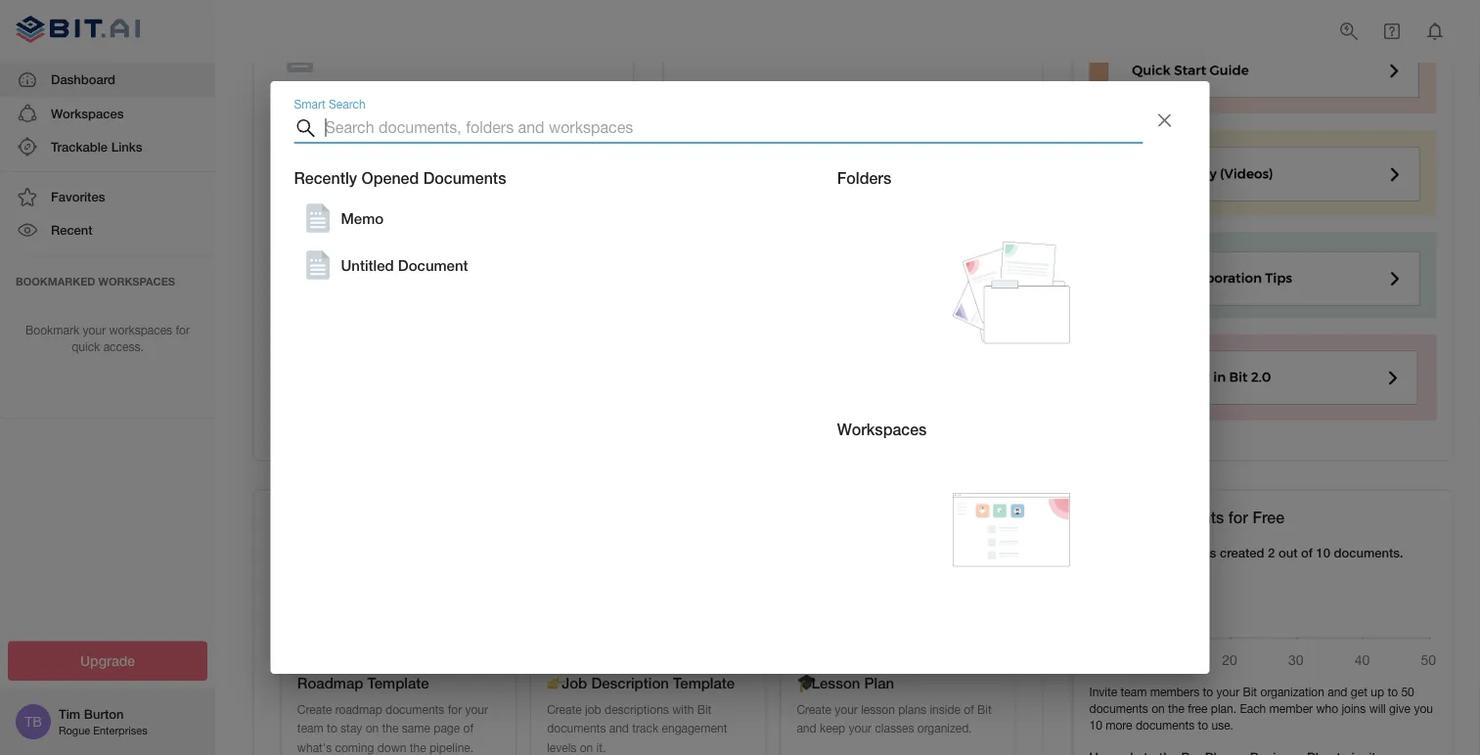 Task type: vqa. For each thing, say whether or not it's contained in the screenshot.
Favorite image
no



Task type: describe. For each thing, give the bounding box(es) containing it.
🎓lesson plan
[[797, 676, 895, 693]]

roadmap
[[297, 676, 363, 693]]

organization inside invite team members to your bit organization and get up to 50 documents on the free plan. each member who joins will give you 10 more documents to use.
[[1261, 686, 1325, 700]]

rogue
[[59, 725, 90, 737]]

access.
[[103, 340, 144, 354]]

untitled inside dialog
[[341, 256, 394, 274]]

create job descriptions with bit documents and track engagement levels on it.
[[547, 703, 728, 755]]

create for roadmap template
[[297, 703, 332, 717]]

tim
[[59, 707, 80, 722]]

page
[[434, 722, 460, 736]]

today
[[711, 38, 746, 53]]

and for keep
[[797, 722, 817, 736]]

0 horizontal spatial organization
[[1120, 546, 1192, 561]]

1 vertical spatial untitled document link
[[819, 185, 925, 199]]

enterprises
[[93, 725, 147, 737]]

2
[[1268, 546, 1276, 561]]

0 horizontal spatial 50
[[1120, 509, 1137, 528]]

plans
[[899, 703, 927, 717]]

1 vertical spatial the
[[382, 722, 399, 736]]

team inside create roadmap documents for your team to stay on the same page of what's coming down the pipeline.
[[297, 722, 324, 736]]

and inside create job descriptions with bit documents and track engagement levels on it.
[[609, 722, 629, 736]]

to down free
[[1198, 719, 1209, 732]]

tim burton rogue enterprises
[[59, 707, 147, 737]]

will
[[1370, 702, 1387, 716]]

roadmap template
[[297, 676, 429, 693]]

upgrade
[[80, 653, 135, 669]]

bit inside create your lesson plans inside of bit and keep your classes organized.
[[978, 703, 992, 717]]

free
[[1188, 702, 1208, 716]]

for for documents
[[1229, 509, 1249, 528]]

your inside invite team members to your bit organization and get up to 50 documents on the free plan. each member who joins will give you 10 more documents to use.
[[1217, 686, 1240, 700]]

wednesday
[[740, 140, 809, 155]]

what's
[[297, 742, 332, 755]]

1 vertical spatial document
[[867, 185, 925, 199]]

get 50 documents for free
[[1090, 509, 1285, 528]]

coming
[[335, 742, 374, 755]]

documents up more
[[1090, 702, 1149, 716]]

0 vertical spatial 10
[[1317, 546, 1331, 561]]

invite
[[1090, 686, 1118, 700]]

has
[[1196, 546, 1217, 561]]

members
[[1151, 686, 1200, 700]]

bit inside invite team members to your bit organization and get up to 50 documents on the free plan. each member who joins will give you 10 more documents to use.
[[1243, 686, 1258, 700]]

of inside create your lesson plans inside of bit and keep your classes organized.
[[964, 703, 975, 717]]

last
[[711, 140, 736, 155]]

more
[[1106, 719, 1133, 732]]

favorites button
[[0, 180, 215, 214]]

ago
[[983, 237, 1003, 251]]

1 template from the left
[[368, 676, 429, 693]]

and for get
[[1328, 686, 1348, 700]]

0 vertical spatial of
[[1302, 546, 1313, 561]]

smart
[[294, 97, 326, 111]]

upgrade button
[[8, 642, 207, 681]]

levels
[[547, 742, 577, 755]]

tb
[[25, 714, 42, 730]]

descriptions
[[605, 703, 669, 717]]

links
[[111, 139, 142, 154]]

use.
[[1212, 719, 1234, 732]]

bookmarked workspaces
[[16, 275, 175, 288]]

documents.
[[1335, 546, 1404, 561]]

👉job description template
[[547, 676, 735, 693]]

get
[[1090, 509, 1116, 528]]

featured
[[270, 509, 335, 528]]

trackable links button
[[0, 130, 215, 164]]

each
[[1240, 702, 1267, 716]]

trackable links
[[51, 139, 142, 154]]

burton
[[84, 707, 124, 722]]

bookmark
[[26, 324, 80, 337]]

your down lesson
[[849, 722, 872, 736]]

days
[[955, 237, 980, 251]]

quick
[[72, 340, 100, 354]]

same
[[402, 722, 431, 736]]

invite team members to your bit organization and get up to 50 documents on the free plan. each member who joins will give you 10 more documents to use.
[[1090, 686, 1434, 732]]

1 vertical spatial untitled document
[[819, 185, 925, 199]]

0 vertical spatial memo
[[329, 49, 366, 64]]

create roadmap documents for your team to stay on the same page of what's coming down the pipeline.
[[297, 703, 488, 755]]

last wednesday
[[711, 140, 809, 155]]

🎓lesson
[[797, 676, 861, 693]]

0 vertical spatial untitled document
[[329, 108, 439, 124]]

created
[[1220, 546, 1265, 561]]

templates
[[339, 509, 413, 528]]

0 vertical spatial document
[[378, 108, 439, 124]]

organized.
[[918, 722, 972, 736]]

create your lesson plans inside of bit and keep your classes organized.
[[797, 703, 992, 736]]

documents for opened
[[423, 169, 506, 187]]

create for 🎓lesson plan
[[797, 703, 832, 717]]

workspaces button
[[0, 97, 215, 130]]

joins
[[1342, 702, 1367, 716]]



Task type: locate. For each thing, give the bounding box(es) containing it.
for inside bookmark your workspaces for quick access.
[[176, 324, 190, 337]]

documents for 50
[[1142, 509, 1225, 528]]

your up "quick"
[[83, 324, 106, 337]]

on inside create job descriptions with bit documents and track engagement levels on it.
[[580, 742, 593, 755]]

up
[[1371, 686, 1385, 700]]

🎓lesson plan image
[[781, 553, 1016, 658]]

and down descriptions
[[609, 722, 629, 736]]

0 vertical spatial untitled
[[329, 108, 375, 124]]

on down members
[[1152, 702, 1165, 716]]

description
[[592, 676, 669, 693]]

bit up each
[[1243, 686, 1258, 700]]

for
[[176, 324, 190, 337], [1229, 509, 1249, 528], [448, 703, 462, 717]]

dashboard
[[51, 72, 115, 87]]

the inside invite team members to your bit organization and get up to 50 documents on the free plan. each member who joins will give you 10 more documents to use.
[[1169, 702, 1185, 716]]

create for 👉job description template
[[547, 703, 582, 717]]

documents up has
[[1142, 509, 1225, 528]]

you
[[1415, 702, 1434, 716]]

your inside bookmark your workspaces for quick access.
[[83, 324, 106, 337]]

1 vertical spatial organization
[[1261, 686, 1325, 700]]

6
[[945, 237, 952, 251]]

2 vertical spatial untitled document link
[[302, 250, 791, 281]]

1 horizontal spatial template
[[673, 676, 735, 693]]

2 vertical spatial on
[[580, 742, 593, 755]]

your
[[1090, 546, 1116, 561]]

workspaces
[[51, 105, 124, 121], [838, 420, 927, 439]]

favorites
[[51, 189, 105, 204]]

dialog
[[271, 81, 1210, 674]]

give
[[1390, 702, 1411, 716]]

template up with at the bottom left of the page
[[673, 676, 735, 693]]

bookmarked
[[16, 275, 95, 288]]

it.
[[597, 742, 606, 755]]

member
[[1270, 702, 1313, 716]]

free
[[1253, 509, 1285, 528]]

track
[[633, 722, 659, 736]]

untitled
[[329, 108, 375, 124], [819, 185, 863, 199], [341, 256, 394, 274]]

untitled document link
[[274, 91, 613, 142], [819, 185, 925, 199], [302, 250, 791, 281]]

1 horizontal spatial for
[[448, 703, 462, 717]]

0 horizontal spatial 10
[[1090, 719, 1103, 732]]

documents inside create job descriptions with bit documents and track engagement levels on it.
[[547, 722, 606, 736]]

and
[[1328, 686, 1348, 700], [609, 722, 629, 736], [797, 722, 817, 736]]

1 horizontal spatial 10
[[1317, 546, 1331, 561]]

0 horizontal spatial team
[[297, 722, 324, 736]]

and inside invite team members to your bit organization and get up to 50 documents on the free plan. each member who joins will give you 10 more documents to use.
[[1328, 686, 1348, 700]]

on
[[1152, 702, 1165, 716], [366, 722, 379, 736], [580, 742, 593, 755]]

keep
[[820, 722, 846, 736]]

team inside invite team members to your bit organization and get up to 50 documents on the free plan. each member who joins will give you 10 more documents to use.
[[1121, 686, 1147, 700]]

1 vertical spatial memo link
[[302, 203, 791, 234]]

2 template from the left
[[673, 676, 735, 693]]

10
[[1317, 546, 1331, 561], [1090, 719, 1103, 732]]

and up who
[[1328, 686, 1348, 700]]

bit inside create job descriptions with bit documents and track engagement levels on it.
[[698, 703, 712, 717]]

2 horizontal spatial and
[[1328, 686, 1348, 700]]

on right stay
[[366, 722, 379, 736]]

1 horizontal spatial organization
[[1261, 686, 1325, 700]]

documents up levels
[[547, 722, 606, 736]]

workspaces inside button
[[51, 105, 124, 121]]

untitled document link inside dialog
[[302, 250, 791, 281]]

bookmark your workspaces for quick access.
[[26, 324, 190, 354]]

0 horizontal spatial create
[[297, 703, 332, 717]]

👉job
[[547, 676, 587, 693]]

0 vertical spatial team
[[1121, 686, 1147, 700]]

2 vertical spatial document
[[398, 256, 468, 274]]

recent button
[[0, 214, 215, 247]]

to left stay
[[327, 722, 337, 736]]

inside
[[930, 703, 961, 717]]

50 inside invite team members to your bit organization and get up to 50 documents on the free plan. each member who joins will give you 10 more documents to use.
[[1402, 686, 1415, 700]]

documents down members
[[1136, 719, 1195, 732]]

10 left more
[[1090, 719, 1103, 732]]

1 horizontal spatial bit
[[978, 703, 992, 717]]

memo down opened
[[341, 209, 384, 227]]

documents right opened
[[423, 169, 506, 187]]

and left keep
[[797, 722, 817, 736]]

create up keep
[[797, 703, 832, 717]]

opened
[[362, 169, 419, 187]]

0 vertical spatial the
[[1169, 702, 1185, 716]]

2 create from the left
[[547, 703, 582, 717]]

1 vertical spatial team
[[297, 722, 324, 736]]

pipeline.
[[430, 742, 474, 755]]

2 horizontal spatial on
[[1152, 702, 1165, 716]]

the down "same"
[[410, 742, 426, 755]]

template
[[368, 676, 429, 693], [673, 676, 735, 693]]

recent
[[51, 223, 93, 238]]

roadmap
[[335, 703, 382, 717]]

team up what's
[[297, 722, 324, 736]]

plan.
[[1211, 702, 1237, 716]]

0 horizontal spatial of
[[463, 722, 474, 736]]

out
[[1279, 546, 1298, 561]]

for left free
[[1229, 509, 1249, 528]]

who
[[1317, 702, 1339, 716]]

engagement
[[662, 722, 728, 736]]

with
[[673, 703, 694, 717]]

your up pipeline.
[[465, 703, 488, 717]]

2 vertical spatial for
[[448, 703, 462, 717]]

to inside create roadmap documents for your team to stay on the same page of what's coming down the pipeline.
[[327, 722, 337, 736]]

0 vertical spatial organization
[[1120, 546, 1192, 561]]

for inside create roadmap documents for your team to stay on the same page of what's coming down the pipeline.
[[448, 703, 462, 717]]

lesson
[[861, 703, 895, 717]]

untitled document
[[329, 108, 439, 124], [819, 185, 925, 199], [341, 256, 468, 274]]

featured templates
[[270, 509, 413, 528]]

0 horizontal spatial for
[[176, 324, 190, 337]]

of right "out"
[[1302, 546, 1313, 561]]

to up free
[[1203, 686, 1214, 700]]

0 vertical spatial memo link
[[274, 31, 613, 82]]

to right up on the right bottom of page
[[1388, 686, 1399, 700]]

0 horizontal spatial on
[[366, 722, 379, 736]]

0 horizontal spatial the
[[382, 722, 399, 736]]

1 vertical spatial of
[[964, 703, 975, 717]]

0 horizontal spatial bit
[[698, 703, 712, 717]]

folders
[[838, 169, 892, 187]]

1 horizontal spatial on
[[580, 742, 593, 755]]

documents inside create roadmap documents for your team to stay on the same page of what's coming down the pipeline.
[[386, 703, 445, 717]]

1 vertical spatial for
[[1229, 509, 1249, 528]]

bit right inside
[[978, 703, 992, 717]]

of right inside
[[964, 703, 975, 717]]

document inside dialog
[[398, 256, 468, 274]]

job
[[585, 703, 602, 717]]

create inside create your lesson plans inside of bit and keep your classes organized.
[[797, 703, 832, 717]]

0 horizontal spatial documents
[[423, 169, 506, 187]]

2 vertical spatial the
[[410, 742, 426, 755]]

bit right with at the bottom left of the page
[[698, 703, 712, 717]]

plan
[[865, 676, 895, 693]]

0 horizontal spatial and
[[609, 722, 629, 736]]

stay
[[341, 722, 362, 736]]

2 vertical spatial of
[[463, 722, 474, 736]]

document
[[378, 108, 439, 124], [867, 185, 925, 199], [398, 256, 468, 274]]

for right workspaces
[[176, 324, 190, 337]]

memo link inside dialog
[[302, 203, 791, 234]]

1 horizontal spatial the
[[410, 742, 426, 755]]

0 horizontal spatial workspaces
[[51, 105, 124, 121]]

6 days ago
[[945, 237, 1003, 251]]

2 vertical spatial untitled
[[341, 256, 394, 274]]

the up down
[[382, 722, 399, 736]]

down
[[377, 742, 407, 755]]

on inside create roadmap documents for your team to stay on the same page of what's coming down the pipeline.
[[366, 722, 379, 736]]

and inside create your lesson plans inside of bit and keep your classes organized.
[[797, 722, 817, 736]]

dashboard button
[[0, 63, 215, 97]]

the down members
[[1169, 702, 1185, 716]]

get
[[1351, 686, 1368, 700]]

1 create from the left
[[297, 703, 332, 717]]

10 right "out"
[[1317, 546, 1331, 561]]

of inside create roadmap documents for your team to stay on the same page of what's coming down the pipeline.
[[463, 722, 474, 736]]

create
[[297, 703, 332, 717], [547, 703, 582, 717], [797, 703, 832, 717]]

1 vertical spatial 10
[[1090, 719, 1103, 732]]

to
[[1203, 686, 1214, 700], [1388, 686, 1399, 700], [1198, 719, 1209, 732], [327, 722, 337, 736]]

1 horizontal spatial team
[[1121, 686, 1147, 700]]

recently opened documents
[[294, 169, 506, 187]]

1 horizontal spatial workspaces
[[838, 420, 927, 439]]

documents
[[423, 169, 506, 187], [1142, 509, 1225, 528]]

create down roadmap
[[297, 703, 332, 717]]

0 vertical spatial 50
[[1120, 509, 1137, 528]]

2 horizontal spatial the
[[1169, 702, 1185, 716]]

2 horizontal spatial bit
[[1243, 686, 1258, 700]]

smart search
[[294, 97, 366, 111]]

your
[[83, 324, 106, 337], [1217, 686, 1240, 700], [465, 703, 488, 717], [835, 703, 858, 717], [849, 722, 872, 736]]

of right page
[[463, 722, 474, 736]]

on inside invite team members to your bit organization and get up to 50 documents on the free plan. each member who joins will give you 10 more documents to use.
[[1152, 702, 1165, 716]]

create inside create roadmap documents for your team to stay on the same page of what's coming down the pipeline.
[[297, 703, 332, 717]]

10 inside invite team members to your bit organization and get up to 50 documents on the free plan. each member who joins will give you 10 more documents to use.
[[1090, 719, 1103, 732]]

for for workspaces
[[176, 324, 190, 337]]

on left it.
[[580, 742, 593, 755]]

Search documents, folders and workspaces text field
[[325, 113, 1144, 144]]

1 horizontal spatial and
[[797, 722, 817, 736]]

3 create from the left
[[797, 703, 832, 717]]

for up page
[[448, 703, 462, 717]]

organization up member
[[1261, 686, 1325, 700]]

dialog containing recently opened documents
[[271, 81, 1210, 674]]

memo up 'search'
[[329, 49, 366, 64]]

organization down get 50 documents for free
[[1120, 546, 1192, 561]]

search
[[329, 97, 366, 111]]

the
[[1169, 702, 1185, 716], [382, 722, 399, 736], [410, 742, 426, 755]]

1 horizontal spatial of
[[964, 703, 975, 717]]

1 vertical spatial workspaces
[[838, 420, 927, 439]]

1 horizontal spatial documents
[[1142, 509, 1225, 528]]

1 vertical spatial documents
[[1142, 509, 1225, 528]]

workspaces
[[109, 324, 172, 337]]

create down 👉job at the bottom left of the page
[[547, 703, 582, 717]]

classes
[[875, 722, 915, 736]]

0 vertical spatial on
[[1152, 702, 1165, 716]]

0 horizontal spatial template
[[368, 676, 429, 693]]

50 right get
[[1120, 509, 1137, 528]]

2 horizontal spatial of
[[1302, 546, 1313, 561]]

team right invite
[[1121, 686, 1147, 700]]

50 up give
[[1402, 686, 1415, 700]]

for for documents
[[448, 703, 462, 717]]

2 vertical spatial untitled document
[[341, 256, 468, 274]]

2 horizontal spatial for
[[1229, 509, 1249, 528]]

0 vertical spatial workspaces
[[51, 105, 124, 121]]

your up 'plan.'
[[1217, 686, 1240, 700]]

0 vertical spatial for
[[176, 324, 190, 337]]

your up keep
[[835, 703, 858, 717]]

1 horizontal spatial 50
[[1402, 686, 1415, 700]]

your inside create roadmap documents for your team to stay on the same page of what's coming down the pipeline.
[[465, 703, 488, 717]]

documents up "same"
[[386, 703, 445, 717]]

create inside create job descriptions with bit documents and track engagement levels on it.
[[547, 703, 582, 717]]

1 vertical spatial memo
[[341, 209, 384, 227]]

memo link
[[274, 31, 613, 82], [302, 203, 791, 234]]

your organization has created 2 out of 10 documents.
[[1090, 546, 1404, 561]]

untitled document inside dialog
[[341, 256, 468, 274]]

0 vertical spatial untitled document link
[[274, 91, 613, 142]]

1 vertical spatial untitled
[[819, 185, 863, 199]]

1 vertical spatial on
[[366, 722, 379, 736]]

1 vertical spatial 50
[[1402, 686, 1415, 700]]

recently
[[294, 169, 357, 187]]

2 horizontal spatial create
[[797, 703, 832, 717]]

1 horizontal spatial create
[[547, 703, 582, 717]]

0 vertical spatial documents
[[423, 169, 506, 187]]

trackable
[[51, 139, 108, 154]]

workspaces
[[98, 275, 175, 288]]

template up create roadmap documents for your team to stay on the same page of what's coming down the pipeline.
[[368, 676, 429, 693]]

memo
[[329, 49, 366, 64], [341, 209, 384, 227]]



